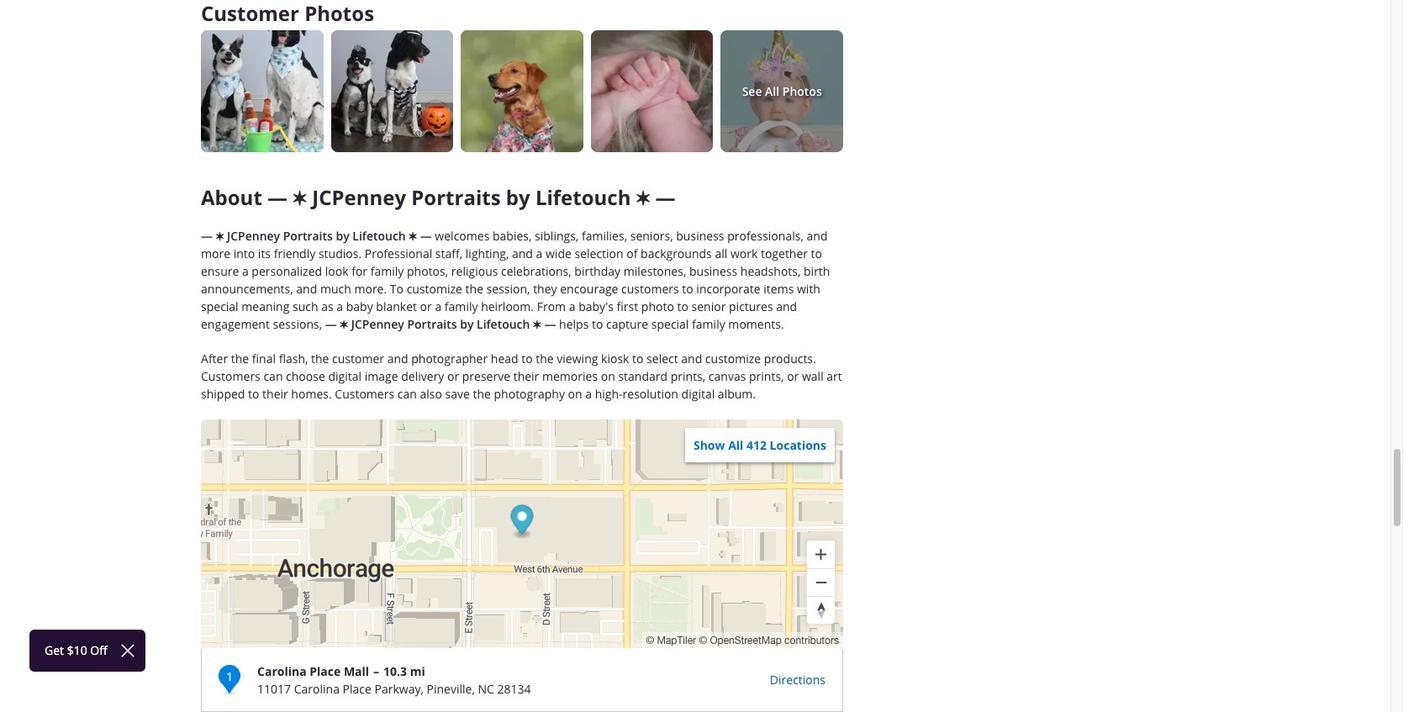 Task type: locate. For each thing, give the bounding box(es) containing it.
carolina up 11017 at the bottom left of the page
[[257, 663, 307, 679]]

choose
[[286, 368, 325, 384]]

all for see
[[765, 83, 780, 99]]

portraits up welcomes
[[411, 184, 501, 212]]

1 vertical spatial digital
[[682, 386, 715, 402]]

1 photo submitted by clarisse image from the left
[[201, 30, 323, 152]]

jcpenney down baby
[[351, 316, 404, 332]]

0 horizontal spatial all
[[728, 437, 744, 453]]

11017
[[257, 681, 291, 697]]

2 © from the left
[[699, 635, 707, 646]]

digital down customer
[[328, 368, 362, 384]]

can
[[264, 368, 283, 384], [398, 386, 417, 402]]

encourage
[[560, 281, 618, 297]]

✶ down baby
[[340, 316, 348, 332]]

jcpenney up "— ✶ jcpenney portraits by lifetouch ✶ —"
[[312, 184, 406, 212]]

siblings,
[[535, 228, 579, 244]]

customers down the image
[[335, 386, 395, 402]]

on up high-
[[601, 368, 615, 384]]

photo submitted by kassie image
[[591, 30, 713, 152]]

or inside welcomes babies, siblings, families, seniors, business professionals, and more into its friendly studios. professional staff, lighting, and a wide selection of backgrounds all work together to ensure a personalized look for family photos, religious celebrations, birthday milestones, business headshots, birth announcements, and much more. to customize the session, they encourage customers to incorporate items with special meaning such as a baby blanket or a family heirloom. from a baby's first photo to senior pictures and engagement sessions,
[[420, 299, 432, 315]]

announcements,
[[201, 281, 293, 297]]

0 horizontal spatial digital
[[328, 368, 362, 384]]

2 vertical spatial jcpenney
[[351, 316, 404, 332]]

to up senior
[[682, 281, 694, 297]]

celebrations,
[[501, 263, 572, 279]]

2 vertical spatial by
[[460, 316, 474, 332]]

place left mall
[[310, 663, 341, 679]]

to down baby's
[[592, 316, 603, 332]]

on down memories on the left bottom of the page
[[568, 386, 582, 402]]

0 horizontal spatial photo submitted by clarisse image
[[201, 30, 323, 152]]

can down delivery in the bottom of the page
[[398, 386, 417, 402]]

welcomes babies, siblings, families, seniors, business professionals, and more into its friendly studios. professional staff, lighting, and a wide selection of backgrounds all work together to ensure a personalized look for family photos, religious celebrations, birthday milestones, business headshots, birth announcements, and much more. to customize the session, they encourage customers to incorporate items with special meaning such as a baby blanket or a family heirloom. from a baby's first photo to senior pictures and engagement sessions,
[[201, 228, 830, 332]]

directions
[[770, 672, 826, 688]]

1 horizontal spatial customize
[[705, 351, 761, 367]]

on
[[601, 368, 615, 384], [568, 386, 582, 402]]

© openstreetmap contributors link
[[699, 635, 839, 646]]

by up photographer on the left
[[460, 316, 474, 332]]

✶ up more
[[216, 228, 224, 244]]

0 horizontal spatial prints,
[[671, 368, 706, 384]]

1 horizontal spatial ©
[[699, 635, 707, 646]]

by for — ✶ jcpenney portraits by lifetouch ✶ —
[[336, 228, 350, 244]]

special
[[201, 299, 239, 315], [652, 316, 689, 332]]

✶ up seniors,
[[636, 184, 650, 212]]

0 horizontal spatial on
[[568, 386, 582, 402]]

portraits
[[411, 184, 501, 212], [283, 228, 333, 244], [407, 316, 457, 332]]

©
[[646, 635, 654, 646], [699, 635, 707, 646]]

high-
[[595, 386, 623, 402]]

for
[[352, 263, 368, 279]]

2 photo submitted by clarisse image from the left
[[331, 30, 453, 152]]

or right the blanket
[[420, 299, 432, 315]]

lifetouch
[[536, 184, 631, 212], [353, 228, 406, 244], [477, 316, 530, 332]]

2 vertical spatial lifetouch
[[477, 316, 530, 332]]

about — ✶ jcpenney portraits by lifetouch ✶ —
[[201, 184, 676, 212]]

all for show
[[728, 437, 744, 453]]

1 horizontal spatial on
[[601, 368, 615, 384]]

memories
[[542, 368, 598, 384]]

0 horizontal spatial place
[[310, 663, 341, 679]]

1 horizontal spatial their
[[514, 368, 539, 384]]

maptiler
[[657, 635, 696, 646]]

0 vertical spatial family
[[371, 263, 404, 279]]

1 horizontal spatial or
[[447, 368, 459, 384]]

zoom out image
[[807, 569, 835, 596]]

and
[[807, 228, 828, 244], [512, 246, 533, 262], [296, 281, 317, 297], [776, 299, 797, 315], [387, 351, 408, 367], [681, 351, 702, 367]]

0 horizontal spatial special
[[201, 299, 239, 315]]

1 vertical spatial portraits
[[283, 228, 333, 244]]

by up babies,
[[506, 184, 530, 212]]

a right the as
[[337, 299, 343, 315]]

mi
[[410, 663, 425, 679]]

customize up canvas
[[705, 351, 761, 367]]

0 vertical spatial all
[[765, 83, 780, 99]]

carolina
[[257, 663, 307, 679], [294, 681, 340, 697]]

0 horizontal spatial family
[[371, 263, 404, 279]]

senior
[[692, 299, 726, 315]]

0 horizontal spatial by
[[336, 228, 350, 244]]

1 vertical spatial business
[[690, 263, 738, 279]]

nc
[[478, 681, 494, 697]]

jcpenney up into
[[227, 228, 280, 244]]

portraits for — ✶ jcpenney portraits by lifetouch ✶ — helps to capture special family moments.
[[407, 316, 457, 332]]

1 horizontal spatial can
[[398, 386, 417, 402]]

prints, down the products.
[[749, 368, 784, 384]]

to up birth
[[811, 246, 822, 262]]

more.
[[354, 281, 387, 297]]

business
[[676, 228, 724, 244], [690, 263, 738, 279]]

0 vertical spatial special
[[201, 299, 239, 315]]

— up professional at the top of page
[[420, 228, 432, 244]]

baby's
[[579, 299, 614, 315]]

1 horizontal spatial all
[[765, 83, 780, 99]]

1 horizontal spatial place
[[343, 681, 372, 697]]

parkway,
[[375, 681, 424, 697]]

1 horizontal spatial family
[[445, 299, 478, 315]]

1 © from the left
[[646, 635, 654, 646]]

0 vertical spatial customize
[[407, 281, 462, 297]]

about
[[201, 184, 262, 212]]

family down senior
[[692, 316, 726, 332]]

a left high-
[[586, 386, 592, 402]]

1 vertical spatial jcpenney
[[227, 228, 280, 244]]

all left 412
[[728, 437, 744, 453]]

1 horizontal spatial photo submitted by clarisse image
[[331, 30, 453, 152]]

and up such
[[296, 281, 317, 297]]

art
[[827, 368, 842, 384]]

to
[[390, 281, 404, 297]]

a
[[536, 246, 543, 262], [242, 263, 249, 279], [337, 299, 343, 315], [435, 299, 442, 315], [569, 299, 576, 315], [586, 386, 592, 402]]

or down photographer on the left
[[447, 368, 459, 384]]

lifetouch down heirloom.
[[477, 316, 530, 332]]

or
[[420, 299, 432, 315], [447, 368, 459, 384], [787, 368, 799, 384]]

portraits up friendly
[[283, 228, 333, 244]]

much
[[320, 281, 351, 297]]

2 vertical spatial portraits
[[407, 316, 457, 332]]

family down religious
[[445, 299, 478, 315]]

0 vertical spatial place
[[310, 663, 341, 679]]

0 vertical spatial lifetouch
[[536, 184, 631, 212]]

portraits up photographer on the left
[[407, 316, 457, 332]]

1 horizontal spatial lifetouch
[[477, 316, 530, 332]]

special up engagement
[[201, 299, 239, 315]]

0 vertical spatial customers
[[201, 368, 261, 384]]

to up standard
[[632, 351, 644, 367]]

a down photos,
[[435, 299, 442, 315]]

their up 'photography' in the bottom left of the page
[[514, 368, 539, 384]]

openstreetmap
[[710, 635, 782, 646]]

1 vertical spatial by
[[336, 228, 350, 244]]

2 prints, from the left
[[749, 368, 784, 384]]

© right maptiler
[[699, 635, 707, 646]]

0 horizontal spatial customize
[[407, 281, 462, 297]]

customize
[[407, 281, 462, 297], [705, 351, 761, 367]]

place down mall
[[343, 681, 372, 697]]

1 vertical spatial special
[[652, 316, 689, 332]]

1 horizontal spatial digital
[[682, 386, 715, 402]]

carolina right 11017 at the bottom left of the page
[[294, 681, 340, 697]]

by up studios.
[[336, 228, 350, 244]]

0 vertical spatial portraits
[[411, 184, 501, 212]]

1 vertical spatial all
[[728, 437, 744, 453]]

0 vertical spatial digital
[[328, 368, 362, 384]]

prints, down select
[[671, 368, 706, 384]]

2 horizontal spatial family
[[692, 316, 726, 332]]

family up to
[[371, 263, 404, 279]]

place
[[310, 663, 341, 679], [343, 681, 372, 697]]

1 horizontal spatial prints,
[[749, 368, 784, 384]]

and up birth
[[807, 228, 828, 244]]

special down photo
[[652, 316, 689, 332]]

1 horizontal spatial by
[[460, 316, 474, 332]]

customize down photos,
[[407, 281, 462, 297]]

to right shipped
[[248, 386, 259, 402]]

their down choose
[[262, 386, 288, 402]]

1 vertical spatial their
[[262, 386, 288, 402]]

photo submitted by clarisse image
[[201, 30, 323, 152], [331, 30, 453, 152]]

shipped
[[201, 386, 245, 402]]

lifetouch up families,
[[536, 184, 631, 212]]

digital down canvas
[[682, 386, 715, 402]]

incorporate
[[697, 281, 761, 297]]

0 horizontal spatial or
[[420, 299, 432, 315]]

0 horizontal spatial lifetouch
[[353, 228, 406, 244]]

photo submitted by trisha image
[[721, 30, 843, 152]]

0 horizontal spatial ©
[[646, 635, 654, 646]]

1 horizontal spatial customers
[[335, 386, 395, 402]]

1 vertical spatial family
[[445, 299, 478, 315]]

— ✶ jcpenney portraits by lifetouch ✶ —
[[201, 228, 432, 244]]

—
[[267, 184, 288, 212], [656, 184, 676, 212], [201, 228, 213, 244], [420, 228, 432, 244], [325, 316, 337, 332], [544, 316, 556, 332]]

the
[[466, 281, 484, 297], [231, 351, 249, 367], [311, 351, 329, 367], [536, 351, 554, 367], [473, 386, 491, 402]]

1 vertical spatial lifetouch
[[353, 228, 406, 244]]

1 vertical spatial customize
[[705, 351, 761, 367]]

all
[[765, 83, 780, 99], [728, 437, 744, 453]]

photography
[[494, 386, 565, 402]]

ensure
[[201, 263, 239, 279]]

0 vertical spatial by
[[506, 184, 530, 212]]

family
[[371, 263, 404, 279], [445, 299, 478, 315], [692, 316, 726, 332]]

412
[[747, 437, 767, 453]]

studios.
[[319, 246, 362, 262]]

1 horizontal spatial special
[[652, 316, 689, 332]]

their
[[514, 368, 539, 384], [262, 386, 288, 402]]

reset bearing to north image
[[807, 597, 835, 624]]

1 vertical spatial can
[[398, 386, 417, 402]]

© left maptiler
[[646, 635, 654, 646]]

and up the image
[[387, 351, 408, 367]]

a up the helps
[[569, 299, 576, 315]]

or down the products.
[[787, 368, 799, 384]]

the down religious
[[466, 281, 484, 297]]

a up celebrations,
[[536, 246, 543, 262]]

blanket
[[376, 299, 417, 315]]

flash,
[[279, 351, 308, 367]]

contributors
[[785, 635, 839, 646]]

to
[[811, 246, 822, 262], [682, 281, 694, 297], [677, 299, 689, 315], [592, 316, 603, 332], [522, 351, 533, 367], [632, 351, 644, 367], [248, 386, 259, 402]]

heirloom.
[[481, 299, 534, 315]]

the left final
[[231, 351, 249, 367]]

lifetouch up professional at the top of page
[[353, 228, 406, 244]]

show
[[694, 437, 725, 453]]

moments.
[[729, 316, 784, 332]]

customers up shipped
[[201, 368, 261, 384]]

business up all
[[676, 228, 724, 244]]

business down all
[[690, 263, 738, 279]]

standard
[[618, 368, 668, 384]]

all right "see"
[[765, 83, 780, 99]]

they
[[533, 281, 557, 297]]

0 horizontal spatial can
[[264, 368, 283, 384]]

customize inside welcomes babies, siblings, families, seniors, business professionals, and more into its friendly studios. professional staff, lighting, and a wide selection of backgrounds all work together to ensure a personalized look for family photos, religious celebrations, birthday milestones, business headshots, birth announcements, and much more. to customize the session, they encourage customers to incorporate items with special meaning such as a baby blanket or a family heirloom. from a baby's first photo to senior pictures and engagement sessions,
[[407, 281, 462, 297]]

personalized
[[252, 263, 322, 279]]

digital
[[328, 368, 362, 384], [682, 386, 715, 402]]

2 horizontal spatial by
[[506, 184, 530, 212]]

meaning
[[242, 299, 290, 315]]

can down final
[[264, 368, 283, 384]]

photographer
[[411, 351, 488, 367]]



Task type: vqa. For each thing, say whether or not it's contained in the screenshot.
MY on the top right
no



Task type: describe. For each thing, give the bounding box(es) containing it.
select
[[647, 351, 678, 367]]

baby
[[346, 299, 373, 315]]

locations
[[770, 437, 827, 453]]

customers
[[622, 281, 679, 297]]

jcpenney for — ✶ jcpenney portraits by lifetouch ✶ —
[[227, 228, 280, 244]]

birth
[[804, 263, 830, 279]]

directions link
[[700, 671, 826, 689]]

jcpenney for — ✶ jcpenney portraits by lifetouch ✶ — helps to capture special family moments.
[[351, 316, 404, 332]]

portraits for — ✶ jcpenney portraits by lifetouch ✶ —
[[283, 228, 333, 244]]

10.3
[[384, 663, 407, 679]]

kiosk
[[601, 351, 629, 367]]

map region
[[201, 420, 843, 648]]

–
[[373, 663, 379, 679]]

map marker image
[[511, 505, 534, 540]]

the up choose
[[311, 351, 329, 367]]

capture
[[606, 316, 648, 332]]

✶ up "— ✶ jcpenney portraits by lifetouch ✶ —"
[[293, 184, 307, 212]]

items
[[764, 281, 794, 297]]

lighting,
[[466, 246, 509, 262]]

customize inside after the final flash, the customer and photographer head to the viewing kiosk to select and customize products. customers can choose digital image delivery or preserve their memories on standard prints, canvas prints, or wall art shipped to their homes. customers can also save the photography on a high-resolution digital album.
[[705, 351, 761, 367]]

engagement
[[201, 316, 270, 332]]

0 horizontal spatial customers
[[201, 368, 261, 384]]

to right head
[[522, 351, 533, 367]]

more
[[201, 246, 230, 262]]

as
[[321, 299, 334, 315]]

album.
[[718, 386, 756, 402]]

0 vertical spatial can
[[264, 368, 283, 384]]

the down preserve
[[473, 386, 491, 402]]

✶ up professional at the top of page
[[409, 228, 417, 244]]

pineville,
[[427, 681, 475, 697]]

preserve
[[462, 368, 511, 384]]

homes.
[[291, 386, 332, 402]]

professionals,
[[728, 228, 804, 244]]

© maptiler link
[[646, 635, 696, 646]]

— down the as
[[325, 316, 337, 332]]

28134
[[497, 681, 531, 697]]

into
[[234, 246, 255, 262]]

image
[[365, 368, 398, 384]]

resolution
[[623, 386, 679, 402]]

headshots,
[[741, 263, 801, 279]]

1 vertical spatial on
[[568, 386, 582, 402]]

the inside welcomes babies, siblings, families, seniors, business professionals, and more into its friendly studios. professional staff, lighting, and a wide selection of backgrounds all work together to ensure a personalized look for family photos, religious celebrations, birthday milestones, business headshots, birth announcements, and much more. to customize the session, they encourage customers to incorporate items with special meaning such as a baby blanket or a family heirloom. from a baby's first photo to senior pictures and engagement sessions,
[[466, 281, 484, 297]]

also
[[420, 386, 442, 402]]

birthday
[[575, 263, 621, 279]]

zoom in image
[[807, 540, 835, 568]]

to right photo
[[677, 299, 689, 315]]

map marker element
[[511, 505, 534, 540]]

see all photos
[[742, 83, 822, 99]]

canvas
[[709, 368, 746, 384]]

1 prints, from the left
[[671, 368, 706, 384]]

of
[[627, 246, 638, 262]]

welcomes
[[435, 228, 490, 244]]

look
[[325, 263, 349, 279]]

after
[[201, 351, 228, 367]]

sessions,
[[273, 316, 322, 332]]

work
[[731, 246, 758, 262]]

its
[[258, 246, 271, 262]]

2 vertical spatial family
[[692, 316, 726, 332]]

session,
[[487, 281, 530, 297]]

milestones,
[[624, 263, 687, 279]]

such
[[293, 299, 318, 315]]

and down babies,
[[512, 246, 533, 262]]

religious
[[451, 263, 498, 279]]

© maptiler © openstreetmap contributors
[[646, 635, 839, 646]]

1 vertical spatial carolina
[[294, 681, 340, 697]]

lifetouch for — ✶ jcpenney portraits by lifetouch ✶ —
[[353, 228, 406, 244]]

— right about
[[267, 184, 288, 212]]

and right select
[[681, 351, 702, 367]]

families,
[[582, 228, 627, 244]]

special inside welcomes babies, siblings, families, seniors, business professionals, and more into its friendly studios. professional staff, lighting, and a wide selection of backgrounds all work together to ensure a personalized look for family photos, religious celebrations, birthday milestones, business headshots, birth announcements, and much more. to customize the session, they encourage customers to incorporate items with special meaning such as a baby blanket or a family heirloom. from a baby's first photo to senior pictures and engagement sessions,
[[201, 299, 239, 315]]

0 horizontal spatial their
[[262, 386, 288, 402]]

2 horizontal spatial lifetouch
[[536, 184, 631, 212]]

— ✶ jcpenney portraits by lifetouch ✶ — helps to capture special family moments.
[[325, 316, 784, 332]]

with
[[797, 281, 821, 297]]

professional
[[365, 246, 432, 262]]

first
[[617, 299, 638, 315]]

products.
[[764, 351, 816, 367]]

head
[[491, 351, 519, 367]]

friendly
[[274, 246, 316, 262]]

staff,
[[435, 246, 463, 262]]

0 vertical spatial on
[[601, 368, 615, 384]]

the up memories on the left bottom of the page
[[536, 351, 554, 367]]

from
[[537, 299, 566, 315]]

carolina place mall – 10.3 mi 11017 carolina place parkway, pineville, nc 28134
[[257, 663, 531, 697]]

show all 412 locations
[[694, 437, 827, 453]]

0 vertical spatial jcpenney
[[312, 184, 406, 212]]

2 horizontal spatial or
[[787, 368, 799, 384]]

final
[[252, 351, 276, 367]]

wide
[[546, 246, 572, 262]]

— up more
[[201, 228, 213, 244]]

photos,
[[407, 263, 448, 279]]

by for — ✶ jcpenney portraits by lifetouch ✶ — helps to capture special family moments.
[[460, 316, 474, 332]]

backgrounds
[[641, 246, 712, 262]]

customer
[[332, 351, 384, 367]]

a down into
[[242, 263, 249, 279]]

seniors,
[[630, 228, 673, 244]]

0 vertical spatial their
[[514, 368, 539, 384]]

see
[[742, 83, 762, 99]]

pictures
[[729, 299, 773, 315]]

— up seniors,
[[656, 184, 676, 212]]

1 vertical spatial customers
[[335, 386, 395, 402]]

photos
[[783, 83, 822, 99]]

0 vertical spatial business
[[676, 228, 724, 244]]

babies,
[[493, 228, 532, 244]]

after the final flash, the customer and photographer head to the viewing kiosk to select and customize products. customers can choose digital image delivery or preserve their memories on standard prints, canvas prints, or wall art shipped to their homes. customers can also save the photography on a high-resolution digital album.
[[201, 351, 842, 402]]

✶ down from
[[533, 316, 541, 332]]

— down from
[[544, 316, 556, 332]]

selection
[[575, 246, 624, 262]]

save
[[445, 386, 470, 402]]

helps
[[559, 316, 589, 332]]

a inside after the final flash, the customer and photographer head to the viewing kiosk to select and customize products. customers can choose digital image delivery or preserve their memories on standard prints, canvas prints, or wall art shipped to their homes. customers can also save the photography on a high-resolution digital album.
[[586, 386, 592, 402]]

0 vertical spatial carolina
[[257, 663, 307, 679]]

1 vertical spatial place
[[343, 681, 372, 697]]

lifetouch for — ✶ jcpenney portraits by lifetouch ✶ — helps to capture special family moments.
[[477, 316, 530, 332]]

photo submitted by jennifer image
[[461, 30, 583, 152]]

delivery
[[401, 368, 444, 384]]

viewing
[[557, 351, 598, 367]]

and down items
[[776, 299, 797, 315]]

wall
[[802, 368, 824, 384]]



